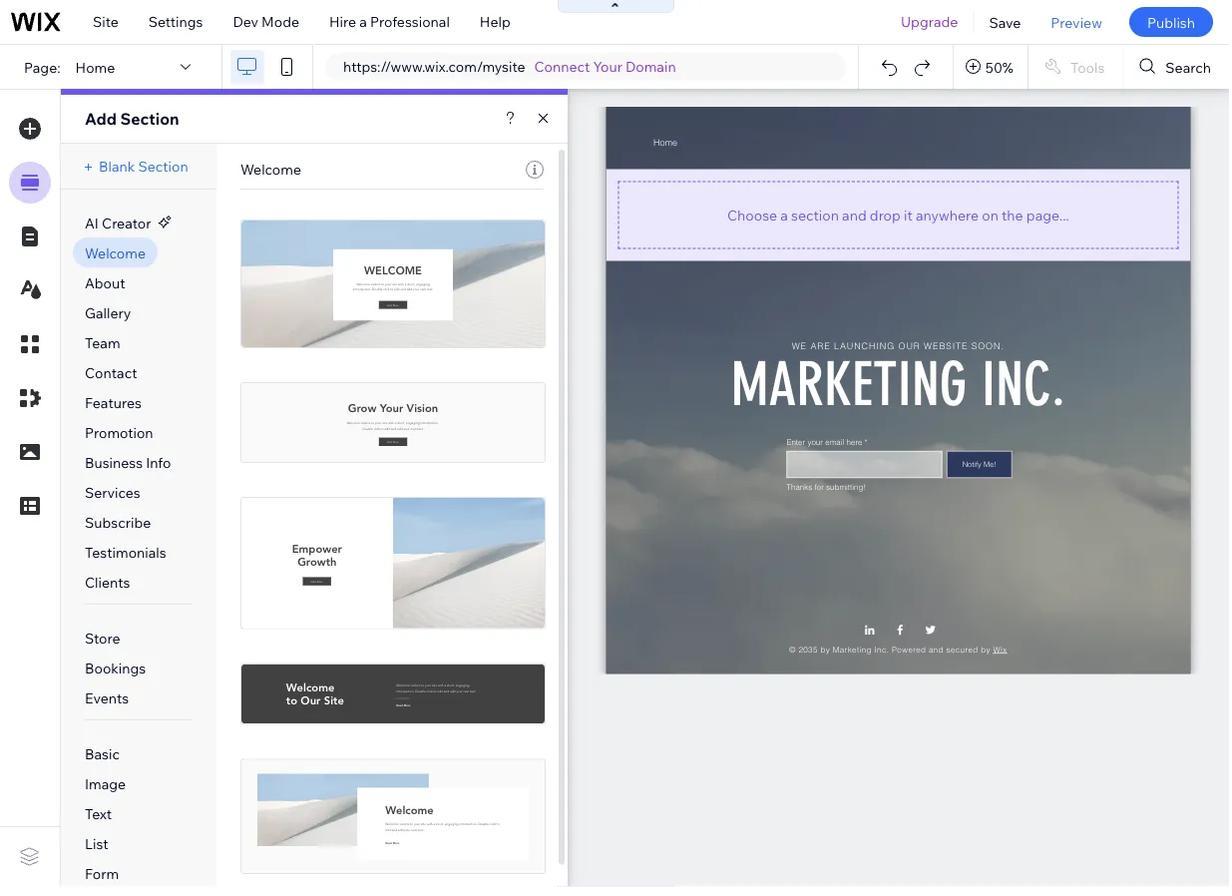 Task type: locate. For each thing, give the bounding box(es) containing it.
a left section
[[781, 206, 788, 224]]

a right the "hire"
[[360, 13, 367, 30]]

list
[[85, 836, 108, 853]]

section for add section
[[120, 109, 179, 129]]

upgrade
[[901, 13, 959, 30]]

dev
[[233, 13, 259, 30]]

0 vertical spatial section
[[120, 109, 179, 129]]

about
[[85, 275, 125, 292]]

section
[[792, 206, 839, 224]]

0 vertical spatial a
[[360, 13, 367, 30]]

1 horizontal spatial a
[[781, 206, 788, 224]]

domain
[[626, 58, 676, 75]]

drop
[[870, 206, 901, 224]]

choose
[[728, 206, 778, 224]]

1 vertical spatial a
[[781, 206, 788, 224]]

form
[[85, 865, 119, 883]]

anywhere
[[916, 206, 979, 224]]

https://www.wix.com/mysite
[[343, 58, 526, 75]]

a
[[360, 13, 367, 30], [781, 206, 788, 224]]

https://www.wix.com/mysite connect your domain
[[343, 58, 676, 75]]

search
[[1166, 58, 1212, 76]]

0 horizontal spatial welcome
[[85, 245, 146, 262]]

0 horizontal spatial a
[[360, 13, 367, 30]]

hire
[[329, 13, 357, 30]]

publish button
[[1130, 7, 1214, 37]]

save button
[[975, 0, 1037, 44]]

gallery
[[85, 304, 131, 322]]

mode
[[262, 13, 300, 30]]

save
[[990, 13, 1022, 31]]

a for section
[[781, 206, 788, 224]]

section right blank
[[138, 158, 188, 175]]

promotion
[[85, 424, 153, 442]]

creator
[[102, 215, 151, 232]]

bookings
[[85, 660, 146, 677]]

your
[[593, 58, 623, 75]]

50%
[[986, 58, 1014, 76]]

0 vertical spatial welcome
[[241, 161, 301, 178]]

team
[[85, 334, 120, 352]]

basic
[[85, 746, 120, 763]]

a for professional
[[360, 13, 367, 30]]

site
[[93, 13, 119, 30]]

add
[[85, 109, 117, 129]]

1 vertical spatial section
[[138, 158, 188, 175]]

section up blank section
[[120, 109, 179, 129]]

services
[[85, 484, 141, 502]]

section
[[120, 109, 179, 129], [138, 158, 188, 175]]

publish
[[1148, 13, 1196, 31]]

it
[[904, 206, 913, 224]]

blank section
[[99, 158, 188, 175]]

image
[[85, 776, 126, 793]]

dev mode
[[233, 13, 300, 30]]

store
[[85, 630, 120, 647]]

settings
[[149, 13, 203, 30]]

the
[[1002, 206, 1024, 224]]

welcome
[[241, 161, 301, 178], [85, 245, 146, 262]]



Task type: describe. For each thing, give the bounding box(es) containing it.
info
[[146, 454, 171, 472]]

tools
[[1071, 58, 1105, 76]]

business info
[[85, 454, 171, 472]]

preview button
[[1037, 0, 1118, 44]]

and
[[843, 206, 867, 224]]

tools button
[[1029, 45, 1123, 89]]

ai creator
[[85, 215, 151, 232]]

search button
[[1124, 45, 1230, 89]]

1 horizontal spatial welcome
[[241, 161, 301, 178]]

ai
[[85, 215, 99, 232]]

page...
[[1027, 206, 1070, 224]]

events
[[85, 690, 129, 707]]

50% button
[[954, 45, 1028, 89]]

blank
[[99, 158, 135, 175]]

professional
[[370, 13, 450, 30]]

contact
[[85, 364, 137, 382]]

text
[[85, 806, 112, 823]]

clients
[[85, 574, 130, 591]]

1 vertical spatial welcome
[[85, 245, 146, 262]]

subscribe
[[85, 514, 151, 532]]

features
[[85, 394, 142, 412]]

connect
[[535, 58, 590, 75]]

preview
[[1051, 13, 1103, 31]]

help
[[480, 13, 511, 30]]

hire a professional
[[329, 13, 450, 30]]

add section
[[85, 109, 179, 129]]

testimonials
[[85, 544, 166, 562]]

home
[[75, 58, 115, 76]]

business
[[85, 454, 143, 472]]

choose a section and drop it anywhere on the page...
[[728, 206, 1070, 224]]

on
[[983, 206, 999, 224]]

section for blank section
[[138, 158, 188, 175]]



Task type: vqa. For each thing, say whether or not it's contained in the screenshot.
the top Strip
no



